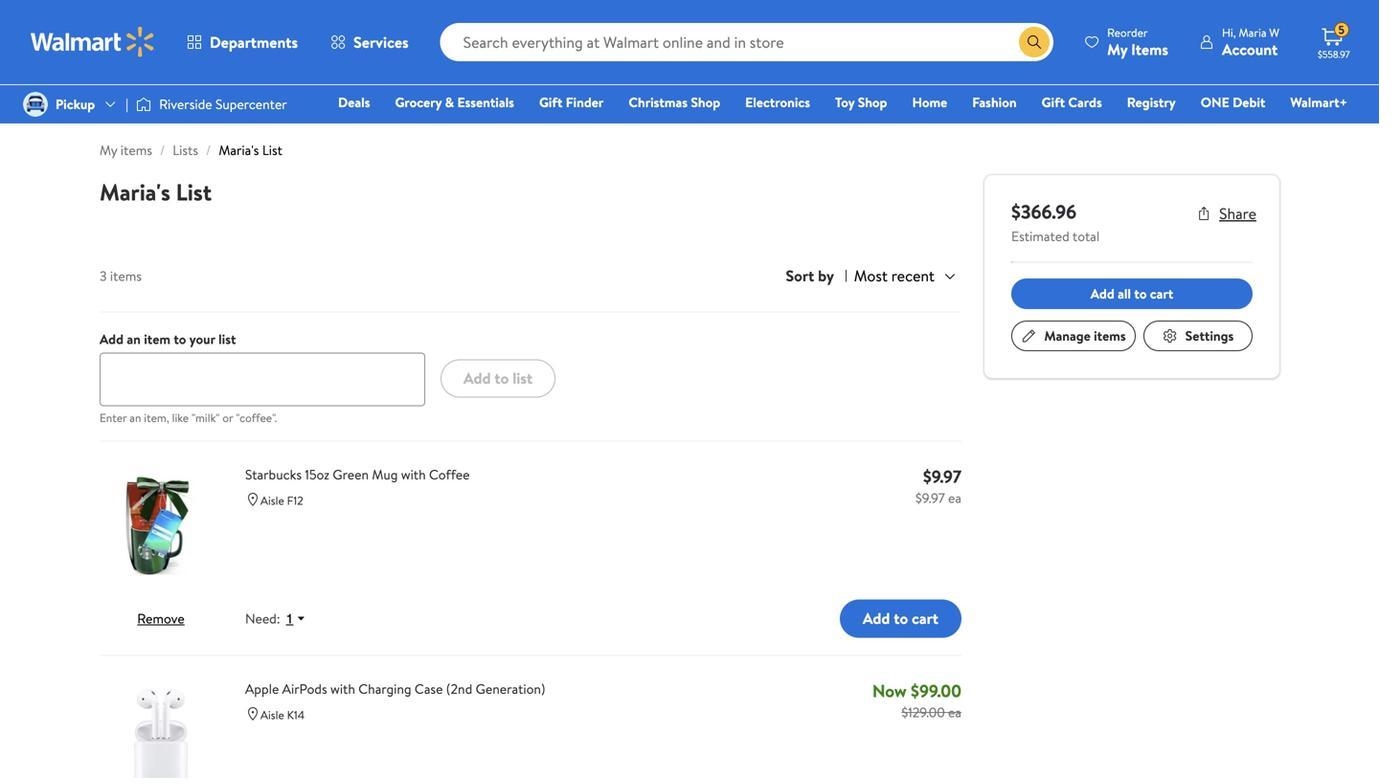Task type: locate. For each thing, give the bounding box(es) containing it.
add to cart button
[[840, 600, 962, 638]]

one debit link
[[1193, 92, 1275, 113]]

2 vertical spatial items
[[1094, 327, 1126, 345]]

1 horizontal spatial /
[[206, 141, 211, 160]]

your
[[189, 330, 215, 349]]

items inside button
[[1094, 327, 1126, 345]]

add
[[1091, 285, 1115, 303], [100, 330, 124, 349], [464, 368, 491, 389], [863, 609, 890, 630]]

(2nd
[[446, 680, 473, 699]]

Walmart Site-Wide search field
[[440, 23, 1054, 61]]

0 horizontal spatial /
[[160, 141, 165, 160]]

1 vertical spatial my
[[100, 141, 117, 160]]

2 aisle from the top
[[261, 707, 284, 724]]

1 horizontal spatial list
[[513, 368, 533, 389]]

manage items button
[[1012, 321, 1136, 352]]

gift cards link
[[1033, 92, 1111, 113]]

aisle for $9.97
[[261, 493, 284, 509]]

or
[[223, 410, 233, 426]]

0 horizontal spatial shop
[[691, 93, 721, 112]]

0 horizontal spatial gift
[[539, 93, 563, 112]]

toy shop
[[836, 93, 888, 112]]

1 horizontal spatial my
[[1108, 39, 1128, 60]]

1 shop from the left
[[691, 93, 721, 112]]

with right mug
[[401, 466, 426, 484]]

1 / from the left
[[160, 141, 165, 160]]

cart right all
[[1150, 285, 1174, 303]]

1 horizontal spatial  image
[[136, 95, 151, 114]]

1 horizontal spatial with
[[401, 466, 426, 484]]

 image for pickup
[[23, 92, 48, 117]]

maria's down my items link
[[100, 176, 170, 208]]

1 vertical spatial aisle
[[261, 707, 284, 724]]

gift for gift finder
[[539, 93, 563, 112]]

add for add to cart
[[863, 609, 890, 630]]

an left item
[[127, 330, 141, 349]]

0 vertical spatial items
[[121, 141, 152, 160]]

an left item,
[[130, 410, 141, 426]]

1 vertical spatial list
[[176, 176, 212, 208]]

christmas shop
[[629, 93, 721, 112]]

with inside starbucks 15oz green mug with coffee link
[[401, 466, 426, 484]]

items right the manage
[[1094, 327, 1126, 345]]

electronics link
[[737, 92, 819, 113]]

toy shop link
[[827, 92, 896, 113]]

add for add all to cart
[[1091, 285, 1115, 303]]

lists
[[173, 141, 198, 160]]

5
[[1339, 22, 1345, 38]]

add to cart
[[863, 609, 939, 630]]

1 vertical spatial maria's
[[100, 176, 170, 208]]

now
[[873, 680, 907, 704]]

gift left the cards
[[1042, 93, 1065, 112]]

gift finder
[[539, 93, 604, 112]]

/
[[160, 141, 165, 160], [206, 141, 211, 160]]

aisle left f12
[[261, 493, 284, 509]]

list
[[262, 141, 283, 160], [176, 176, 212, 208]]

2 / from the left
[[206, 141, 211, 160]]

with
[[401, 466, 426, 484], [331, 680, 355, 699]]

1 horizontal spatial cart
[[1150, 285, 1174, 303]]

christmas
[[629, 93, 688, 112]]

to inside 'button'
[[894, 609, 908, 630]]

$99.00
[[911, 680, 962, 704]]

maria's list link
[[219, 141, 283, 160]]

0 vertical spatial maria's
[[219, 141, 259, 160]]

1 horizontal spatial gift
[[1042, 93, 1065, 112]]

deals
[[338, 93, 370, 112]]

gift finder link
[[531, 92, 613, 113]]

my left "items" at the right
[[1108, 39, 1128, 60]]

shop right christmas
[[691, 93, 721, 112]]

departments
[[210, 32, 298, 53]]

maria
[[1239, 24, 1267, 41]]

$366.96
[[1012, 198, 1077, 225]]

0 vertical spatial my
[[1108, 39, 1128, 60]]

2 ea from the top
[[949, 704, 962, 722]]

0 horizontal spatial list
[[219, 330, 236, 349]]

1 horizontal spatial maria's
[[219, 141, 259, 160]]

1 vertical spatial an
[[130, 410, 141, 426]]

list
[[219, 330, 236, 349], [513, 368, 533, 389]]

1
[[286, 612, 294, 627]]

0 vertical spatial with
[[401, 466, 426, 484]]

1 horizontal spatial shop
[[858, 93, 888, 112]]

0 horizontal spatial  image
[[23, 92, 48, 117]]

1 ea from the top
[[949, 489, 962, 508]]

gift cards
[[1042, 93, 1103, 112]]

remove button
[[137, 610, 185, 628]]

apple airpods with charging case (2nd generation) link
[[245, 680, 869, 700]]

share button
[[1197, 203, 1257, 224]]

&
[[445, 93, 454, 112]]

to
[[1135, 285, 1147, 303], [174, 330, 186, 349], [495, 368, 509, 389], [894, 609, 908, 630]]

cards
[[1069, 93, 1103, 112]]

coffee
[[429, 466, 470, 484]]

registry link
[[1119, 92, 1185, 113]]

0 horizontal spatial my
[[100, 141, 117, 160]]

0 vertical spatial ea
[[949, 489, 962, 508]]

shop
[[691, 93, 721, 112], [858, 93, 888, 112]]

aisle
[[261, 493, 284, 509], [261, 707, 284, 724]]

ea inside "$9.97 $9.97 ea"
[[949, 489, 962, 508]]

add all to cart button
[[1012, 279, 1253, 309]]

charging
[[359, 680, 412, 699]]

my items link
[[100, 141, 152, 160]]

0 horizontal spatial with
[[331, 680, 355, 699]]

0 vertical spatial aisle
[[261, 493, 284, 509]]

need:
[[245, 610, 280, 629]]

my up maria's list
[[100, 141, 117, 160]]

one
[[1201, 93, 1230, 112]]

shop right toy
[[858, 93, 888, 112]]

estimated
[[1012, 227, 1070, 246]]

ea
[[949, 489, 962, 508], [949, 704, 962, 722]]

 image right |
[[136, 95, 151, 114]]

1 gift from the left
[[539, 93, 563, 112]]

1 vertical spatial cart
[[912, 609, 939, 630]]

3
[[100, 267, 107, 285]]

by
[[818, 266, 834, 287]]

items right the 3
[[110, 267, 142, 285]]

0 vertical spatial list
[[262, 141, 283, 160]]

walmart+ link
[[1282, 92, 1357, 113]]

most recent button
[[847, 263, 962, 289]]

/ left the lists
[[160, 141, 165, 160]]

maria's down supercenter
[[219, 141, 259, 160]]

list inside button
[[513, 368, 533, 389]]

gift
[[539, 93, 563, 112], [1042, 93, 1065, 112]]

1 horizontal spatial list
[[262, 141, 283, 160]]

1 vertical spatial with
[[331, 680, 355, 699]]

shop for christmas shop
[[691, 93, 721, 112]]

/ right the lists 'link'
[[206, 141, 211, 160]]

cart inside button
[[1150, 285, 1174, 303]]

0 horizontal spatial maria's
[[100, 176, 170, 208]]

1 aisle from the top
[[261, 493, 284, 509]]

0 vertical spatial cart
[[1150, 285, 1174, 303]]

mug
[[372, 466, 398, 484]]

2 shop from the left
[[858, 93, 888, 112]]

gift left finder
[[539, 93, 563, 112]]

apple
[[245, 680, 279, 699]]

an for enter
[[130, 410, 141, 426]]

grocery & essentials link
[[387, 92, 523, 113]]

0 vertical spatial an
[[127, 330, 141, 349]]

$9.97
[[923, 465, 962, 489], [916, 489, 945, 508]]

items up maria's list
[[121, 141, 152, 160]]

most recent
[[854, 265, 935, 286]]

enter an item, like "milk" or "coffee".
[[100, 410, 277, 426]]

1 vertical spatial list
[[513, 368, 533, 389]]

list down my items / lists / maria's list
[[176, 176, 212, 208]]

2 gift from the left
[[1042, 93, 1065, 112]]

add inside 'button'
[[863, 609, 890, 630]]

1 vertical spatial items
[[110, 267, 142, 285]]

aisle left k14
[[261, 707, 284, 724]]

grocery & essentials
[[395, 93, 514, 112]]

with right airpods
[[331, 680, 355, 699]]

0 vertical spatial list
[[219, 330, 236, 349]]

walmart image
[[31, 27, 155, 57]]

essentials
[[457, 93, 514, 112]]

cart up $99.00
[[912, 609, 939, 630]]

 image left the pickup
[[23, 92, 48, 117]]

airpods
[[282, 680, 327, 699]]

 image
[[23, 92, 48, 117], [136, 95, 151, 114]]

maria's
[[219, 141, 259, 160], [100, 176, 170, 208]]

my
[[1108, 39, 1128, 60], [100, 141, 117, 160]]

list down supercenter
[[262, 141, 283, 160]]

1 vertical spatial ea
[[949, 704, 962, 722]]

Add an item to your list text field
[[100, 353, 425, 407]]

aisle f12
[[261, 493, 303, 509]]

0 horizontal spatial cart
[[912, 609, 939, 630]]

items
[[121, 141, 152, 160], [110, 267, 142, 285], [1094, 327, 1126, 345]]

generation)
[[476, 680, 546, 699]]

supercenter
[[216, 95, 287, 113]]



Task type: vqa. For each thing, say whether or not it's contained in the screenshot.
the topmost 603-
no



Task type: describe. For each thing, give the bounding box(es) containing it.
fashion link
[[964, 92, 1026, 113]]

shop for toy shop
[[858, 93, 888, 112]]

$366.96 estimated total
[[1012, 198, 1100, 246]]

manage
[[1045, 327, 1091, 345]]

one debit
[[1201, 93, 1266, 112]]

f12
[[287, 493, 303, 509]]

items
[[1132, 39, 1169, 60]]

add to list
[[464, 368, 533, 389]]

my inside reorder my items
[[1108, 39, 1128, 60]]

ea inside now $99.00 $129.00 ea
[[949, 704, 962, 722]]

departments button
[[171, 19, 314, 65]]

15oz
[[305, 466, 330, 484]]

add for add an item to your list
[[100, 330, 124, 349]]

an for add
[[127, 330, 141, 349]]

aisle for now
[[261, 707, 284, 724]]

add all to cart
[[1091, 285, 1174, 303]]

gift for gift cards
[[1042, 93, 1065, 112]]

electronics
[[746, 93, 811, 112]]

green
[[333, 466, 369, 484]]

search icon image
[[1027, 34, 1042, 50]]

"milk"
[[192, 410, 220, 426]]

 image for riverside supercenter
[[136, 95, 151, 114]]

grocery
[[395, 93, 442, 112]]

item
[[144, 330, 171, 349]]

my items / lists / maria's list
[[100, 141, 283, 160]]

services button
[[314, 19, 425, 65]]

home link
[[904, 92, 956, 113]]

christmas shop link
[[620, 92, 729, 113]]

account
[[1223, 39, 1278, 60]]

add for add to list
[[464, 368, 491, 389]]

3 items
[[100, 267, 142, 285]]

$129.00
[[902, 704, 945, 722]]

with inside apple airpods with charging case (2nd generation) link
[[331, 680, 355, 699]]

home
[[913, 93, 948, 112]]

riverside supercenter
[[159, 95, 287, 113]]

remove
[[137, 610, 185, 628]]

hi,
[[1223, 24, 1236, 41]]

items for 3
[[110, 267, 142, 285]]

sort
[[786, 266, 815, 287]]

finder
[[566, 93, 604, 112]]

settings
[[1186, 327, 1234, 345]]

cart inside 'button'
[[912, 609, 939, 630]]

debit
[[1233, 93, 1266, 112]]

all
[[1118, 285, 1132, 303]]

0 horizontal spatial list
[[176, 176, 212, 208]]

most
[[854, 265, 888, 286]]

case
[[415, 680, 443, 699]]

starbucks 15oz green mug with coffee
[[245, 466, 470, 484]]

riverside
[[159, 95, 212, 113]]

items for my
[[121, 141, 152, 160]]

1 button
[[280, 611, 315, 628]]

add an item to your list
[[100, 330, 236, 349]]

items for manage
[[1094, 327, 1126, 345]]

$558.97
[[1318, 48, 1351, 61]]

|
[[126, 95, 128, 113]]

now $99.00 $129.00 ea
[[873, 680, 962, 722]]

pickup
[[56, 95, 95, 113]]

deals link
[[330, 92, 379, 113]]

fashion
[[973, 93, 1017, 112]]

apple airpods with charging case (2nd generation)
[[245, 680, 546, 699]]

toy
[[836, 93, 855, 112]]

lists link
[[173, 141, 198, 160]]

share
[[1220, 203, 1257, 224]]

services
[[354, 32, 409, 53]]

reorder my items
[[1108, 24, 1169, 60]]

k14
[[287, 707, 305, 724]]

settings button
[[1144, 321, 1253, 352]]

registry
[[1127, 93, 1176, 112]]

sort by
[[786, 266, 834, 287]]

walmart+
[[1291, 93, 1348, 112]]

$9.97 $9.97 ea
[[916, 465, 962, 508]]

starbucks 15oz green mug with coffee link
[[245, 465, 890, 485]]

starbucks
[[245, 466, 302, 484]]

add to list button
[[441, 360, 556, 398]]

manage items
[[1045, 327, 1126, 345]]

enter
[[100, 410, 127, 426]]

Search search field
[[440, 23, 1054, 61]]

item,
[[144, 410, 169, 426]]

w
[[1270, 24, 1280, 41]]



